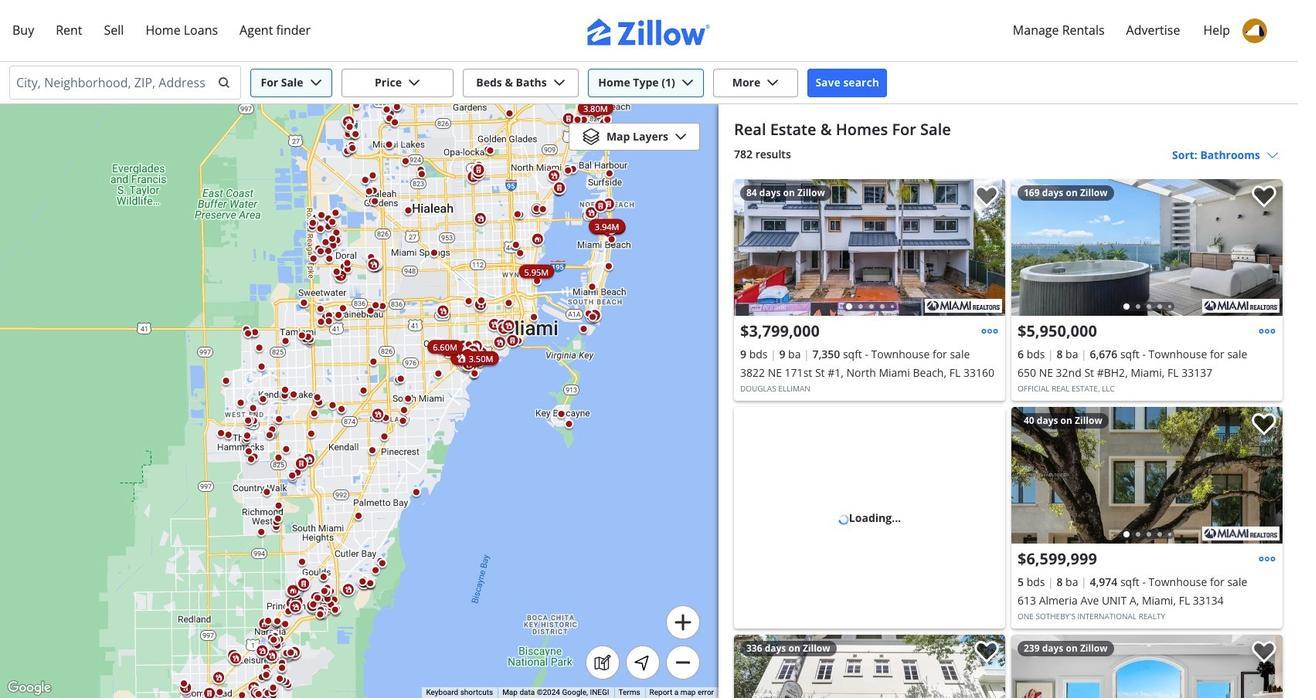 Task type: locate. For each thing, give the bounding box(es) containing it.
main navigation
[[0, 0, 1298, 62]]

main content
[[719, 104, 1298, 699]]

650 ne 32nd st #bh2, miami, fl 33137 image
[[1012, 179, 1283, 316], [1203, 299, 1280, 313]]

google image
[[4, 679, 55, 699]]

3822 ne 171st st #1, north miami beach, fl 33160 image
[[734, 179, 1006, 316], [925, 299, 1002, 313]]

property images, use arrow keys to navigate, image 1 of 28 group
[[1012, 179, 1283, 320]]

613 almeria ave unit a, miami, fl 33134 image
[[1012, 407, 1283, 544], [1203, 527, 1280, 541]]

location outline image
[[634, 654, 652, 672]]



Task type: vqa. For each thing, say whether or not it's contained in the screenshot.
Loma within Vintage View 29500 Mira Loma Dr, Temecula, CA 92592
no



Task type: describe. For each thing, give the bounding box(es) containing it.
your profile default icon image
[[1243, 19, 1268, 43]]

zillow logo image
[[587, 19, 711, 46]]

filters element
[[0, 62, 1298, 104]]

map region
[[0, 104, 719, 699]]

property images, use arrow keys to navigate, image 1 of 13 group
[[1012, 407, 1283, 548]]

property images, use arrow keys to navigate, image 1 of 41 group
[[734, 179, 1006, 320]]

City, Neighborhood, ZIP, Address text field
[[16, 70, 208, 95]]

map-zoom-control-buttons group
[[666, 606, 700, 680]]



